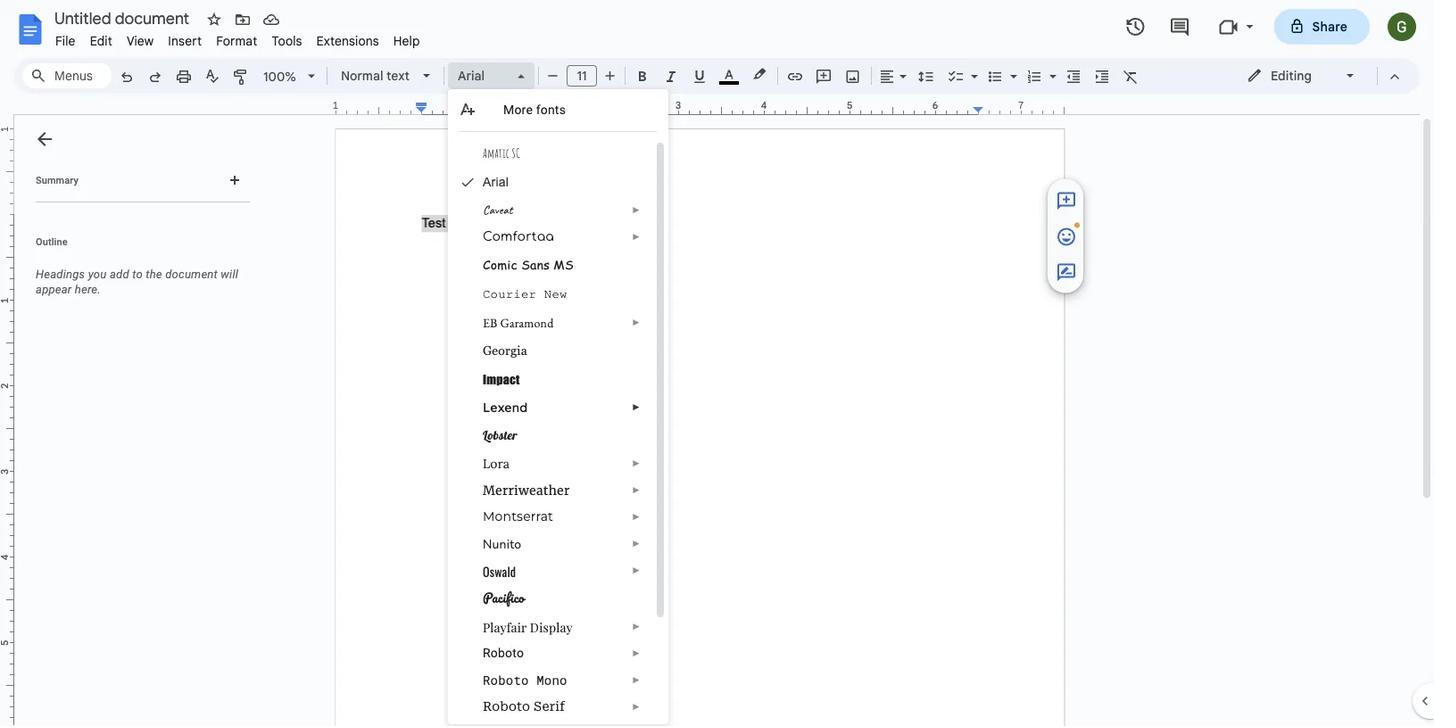 Task type: vqa. For each thing, say whether or not it's contained in the screenshot.
9th ► from the top of the pacifico menu
yes



Task type: locate. For each thing, give the bounding box(es) containing it.
arial inside option
[[458, 68, 485, 83]]

styles list. normal text selected. option
[[341, 63, 412, 88]]

12 ► from the top
[[632, 675, 641, 685]]

share
[[1312, 19, 1348, 34]]

roboto for roboto mono
[[483, 672, 529, 689]]

Menus field
[[22, 63, 112, 88]]

share button
[[1274, 9, 1370, 45]]

10 ► from the top
[[632, 622, 641, 632]]

amatic sc
[[483, 145, 520, 161]]

sans
[[521, 256, 550, 273]]

8 ► from the top
[[632, 539, 641, 549]]

tools
[[272, 33, 302, 49]]

insert menu item
[[161, 30, 209, 51]]

2 vertical spatial roboto
[[483, 699, 530, 714]]

1 vertical spatial roboto
[[483, 672, 529, 689]]

lexend
[[483, 400, 528, 415]]

1
[[333, 100, 338, 112]]

text color image
[[719, 63, 739, 85]]

file menu item
[[48, 30, 83, 51]]

roboto
[[483, 646, 524, 660], [483, 672, 529, 689], [483, 699, 530, 714]]

more
[[503, 102, 533, 117]]

arial up caveat
[[483, 175, 509, 189]]

text
[[386, 68, 410, 83]]

0 vertical spatial arial
[[458, 68, 485, 83]]

►
[[632, 205, 641, 215], [632, 232, 641, 242], [632, 317, 641, 328], [632, 402, 641, 413], [632, 458, 641, 469], [632, 485, 641, 495], [632, 512, 641, 522], [632, 539, 641, 549], [632, 565, 641, 576], [632, 622, 641, 632], [632, 648, 641, 659], [632, 675, 641, 685], [632, 702, 641, 712]]

9 ► from the top
[[632, 565, 641, 576]]

3 roboto from the top
[[483, 699, 530, 714]]

lora
[[483, 456, 510, 472]]

► for montserrat
[[632, 512, 641, 522]]

menu bar containing file
[[48, 23, 427, 53]]

help menu item
[[386, 30, 427, 51]]

outline heading
[[14, 235, 257, 260]]

► for roboto
[[632, 648, 641, 659]]

tools menu item
[[265, 30, 309, 51]]

3 ► from the top
[[632, 317, 641, 328]]

eb
[[483, 315, 498, 331]]

mono
[[537, 672, 567, 689]]

courier new
[[483, 288, 567, 302]]

highlight color image
[[750, 63, 769, 85]]

add comment image
[[1056, 190, 1077, 212]]

sc
[[512, 145, 520, 161]]

format
[[216, 33, 257, 49]]

top margin image
[[0, 129, 13, 220]]

menu bar
[[48, 23, 427, 53]]

here.
[[75, 283, 101, 296]]

5 ► from the top
[[632, 458, 641, 469]]

2 ► from the top
[[632, 232, 641, 242]]

roboto up roboto serif
[[483, 672, 529, 689]]

appear
[[36, 283, 72, 296]]

main toolbar
[[111, 0, 1196, 507]]

6 ► from the top
[[632, 485, 641, 495]]

extensions
[[316, 33, 379, 49]]

outline
[[36, 236, 68, 247]]

merriweather
[[483, 482, 570, 498]]

0 vertical spatial roboto
[[483, 646, 524, 660]]

► for caveat
[[632, 205, 641, 215]]

new
[[544, 288, 567, 302]]

mode and view toolbar
[[1233, 58, 1409, 94]]

arial
[[458, 68, 485, 83], [483, 175, 509, 189]]

ms
[[554, 256, 574, 273]]

courier
[[483, 288, 537, 302]]

oswald
[[483, 563, 516, 581]]

► for roboto mono
[[632, 675, 641, 685]]

menu bar banner
[[0, 0, 1434, 726]]

2 roboto from the top
[[483, 672, 529, 689]]

view
[[127, 33, 154, 49]]

comic
[[483, 256, 517, 273]]

1 vertical spatial arial
[[483, 175, 509, 189]]

1 ► from the top
[[632, 205, 641, 215]]

► for nunito
[[632, 539, 641, 549]]

arial right text
[[458, 68, 485, 83]]

1 roboto from the top
[[483, 646, 524, 660]]

insert
[[168, 33, 202, 49]]

roboto down playfair
[[483, 646, 524, 660]]

13 ► from the top
[[632, 702, 641, 712]]

georgia
[[483, 343, 527, 357]]

Rename text field
[[48, 7, 200, 29]]

► for eb garamond
[[632, 317, 641, 328]]

eb garamond
[[483, 315, 554, 331]]

roboto down roboto mono in the bottom of the page
[[483, 699, 530, 714]]

► for merriweather
[[632, 485, 641, 495]]

11 ► from the top
[[632, 648, 641, 659]]

fonts
[[536, 102, 566, 117]]

arial option
[[458, 63, 507, 88]]

7 ► from the top
[[632, 512, 641, 522]]

headings
[[36, 268, 85, 281]]

4 ► from the top
[[632, 402, 641, 413]]

Font size text field
[[568, 65, 596, 87]]

you
[[88, 268, 107, 281]]



Task type: describe. For each thing, give the bounding box(es) containing it.
arial inside pacifico menu
[[483, 175, 509, 189]]

roboto serif
[[483, 699, 565, 714]]

the
[[146, 268, 162, 281]]

add emoji reaction image
[[1056, 226, 1077, 248]]

edit
[[90, 33, 112, 49]]

to
[[132, 268, 143, 281]]

headings you add to the document will appear here.
[[36, 268, 238, 296]]

roboto mono
[[483, 672, 567, 689]]

normal
[[341, 68, 383, 83]]

playfair
[[483, 619, 527, 635]]

amatic
[[483, 145, 509, 161]]

comic sans ms
[[483, 256, 574, 273]]

► for comfortaa
[[632, 232, 641, 242]]

comfortaa
[[483, 229, 554, 244]]

right margin image
[[974, 101, 1064, 114]]

editing button
[[1234, 62, 1369, 89]]

roboto for roboto serif
[[483, 699, 530, 714]]

document
[[165, 268, 218, 281]]

insert image image
[[843, 63, 863, 88]]

► for roboto serif
[[632, 702, 641, 712]]

pacifico
[[483, 587, 524, 609]]

help
[[393, 33, 420, 49]]

will
[[221, 268, 238, 281]]

serif
[[534, 699, 565, 714]]

► for lora
[[632, 458, 641, 469]]

summary heading
[[36, 173, 78, 187]]

► for lexend
[[632, 402, 641, 413]]

Zoom field
[[256, 63, 323, 90]]

display
[[530, 619, 573, 635]]

menu bar inside menu bar banner
[[48, 23, 427, 53]]

nunito
[[483, 536, 521, 553]]

edit menu item
[[83, 30, 119, 51]]

normal text
[[341, 68, 410, 83]]

► for playfair display
[[632, 622, 641, 632]]

Font size field
[[567, 65, 604, 87]]

editing
[[1271, 68, 1312, 83]]

add
[[110, 268, 129, 281]]

pacifico application
[[0, 0, 1434, 726]]

document outline element
[[14, 115, 257, 726]]

caveat
[[483, 202, 513, 218]]

Zoom text field
[[259, 64, 302, 89]]

suggest edits image
[[1056, 262, 1077, 283]]

summary
[[36, 174, 78, 186]]

Star checkbox
[[202, 7, 227, 32]]

view menu item
[[119, 30, 161, 51]]

impact
[[483, 372, 520, 387]]

more fonts
[[503, 102, 566, 117]]

lobster
[[483, 427, 517, 443]]

left margin image
[[336, 101, 427, 114]]

format menu item
[[209, 30, 265, 51]]

playfair display
[[483, 619, 573, 635]]

pacifico menu
[[448, 89, 668, 725]]

montserrat
[[483, 509, 553, 524]]

line & paragraph spacing image
[[916, 63, 937, 88]]

checklist menu image
[[966, 64, 978, 70]]

file
[[55, 33, 76, 49]]

garamond
[[500, 315, 554, 331]]

extensions menu item
[[309, 30, 386, 51]]

► for oswald
[[632, 565, 641, 576]]



